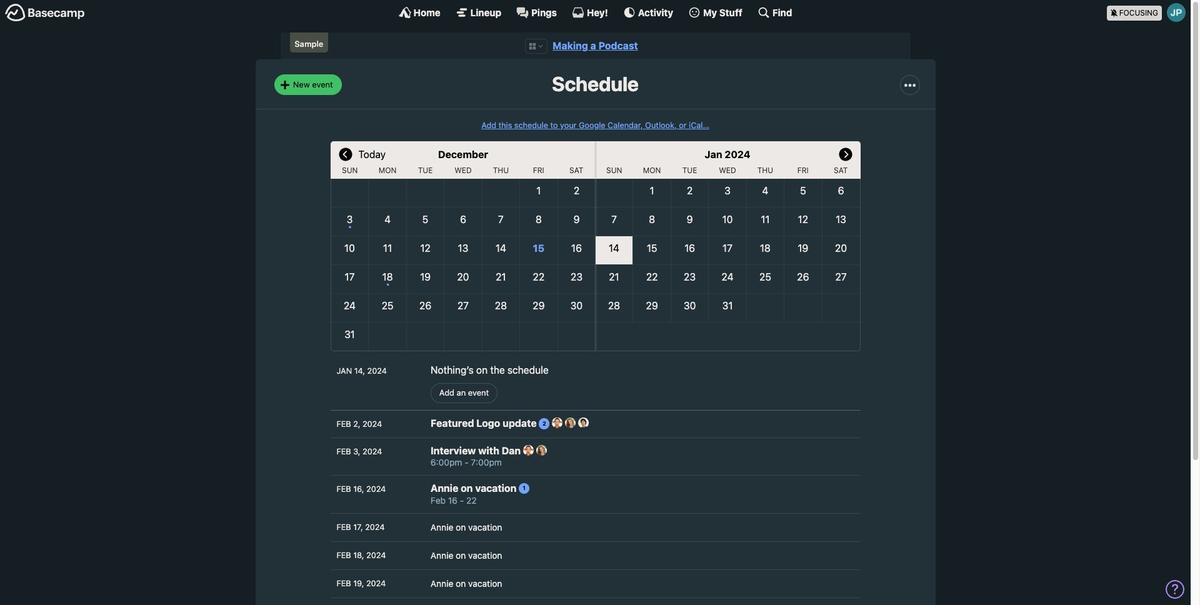 Task type: vqa. For each thing, say whether or not it's contained in the screenshot.
feb 16, 2024
yes



Task type: describe. For each thing, give the bounding box(es) containing it.
0 horizontal spatial •
[[348, 222, 352, 232]]

hey! button
[[572, 6, 608, 19]]

add an event link
[[431, 383, 498, 404]]

schedule
[[552, 72, 639, 96]]

6:00pm
[[431, 457, 462, 468]]

annie for feb 18, 2024
[[431, 550, 454, 561]]

cheryl walters image for annie bryan icon
[[537, 446, 547, 456]]

feb inside annie on vacation 1 feb 16 -                        22
[[431, 495, 446, 506]]

sample
[[295, 39, 324, 49]]

activity link
[[623, 6, 674, 19]]

jared davis image
[[579, 418, 589, 429]]

2024 for feb 16, 2024
[[367, 485, 386, 494]]

feb 3, 2024
[[337, 447, 382, 457]]

new
[[293, 79, 310, 89]]

home
[[414, 7, 441, 18]]

16,
[[354, 485, 364, 494]]

add an event
[[440, 388, 489, 398]]

ical…
[[689, 121, 710, 130]]

focusing button
[[1108, 0, 1192, 24]]

cheryl walters image for annie bryan image
[[566, 418, 576, 429]]

outlook,
[[646, 121, 677, 130]]

annie inside annie on vacation 1 feb 16 -                        22
[[431, 483, 459, 494]]

annie on vacation for feb 19, 2024
[[431, 578, 503, 589]]

2024 for feb 2, 2024
[[363, 420, 382, 429]]

this
[[499, 121, 512, 130]]

6:00pm     -     7:00pm
[[431, 457, 502, 468]]

nothing's on the schedule
[[431, 365, 549, 376]]

annie on vacation for feb 18, 2024
[[431, 550, 503, 561]]

- inside annie on vacation 1 feb 16 -                        22
[[460, 495, 464, 506]]

annie bryan image
[[552, 418, 563, 429]]

on for feb 17, 2024
[[456, 522, 466, 533]]

add for add this schedule to your google calendar, outlook, or ical…
[[482, 121, 497, 130]]

jan 14, 2024
[[337, 367, 387, 376]]

my
[[704, 7, 718, 18]]

making
[[553, 40, 588, 51]]

add this schedule to your google calendar, outlook, or ical… link
[[482, 121, 710, 130]]

2
[[543, 420, 547, 427]]

a
[[591, 40, 597, 51]]

7:00pm
[[471, 457, 502, 468]]

james peterson image
[[1168, 3, 1187, 22]]

feb 17, 2024
[[337, 523, 385, 532]]

1
[[523, 485, 526, 492]]

switch accounts image
[[5, 3, 85, 23]]

22
[[467, 495, 477, 506]]

2024 for feb 3, 2024
[[363, 447, 382, 457]]

2024 for feb 19, 2024
[[366, 579, 386, 588]]

1 vertical spatial •
[[386, 279, 390, 289]]

feb for feb 3, 2024
[[337, 447, 351, 457]]

making a podcast
[[553, 40, 638, 51]]

jan for jan 2024
[[705, 149, 723, 160]]

fri for jan 2024
[[798, 166, 809, 175]]

featured
[[431, 418, 474, 429]]

find button
[[758, 6, 793, 19]]

jan 2024
[[705, 149, 751, 160]]

annie on vacation 1 feb 16 -                        22
[[431, 483, 526, 506]]

calendar,
[[608, 121, 643, 130]]

my stuff
[[704, 7, 743, 18]]

december
[[438, 149, 488, 160]]

feb for feb 17, 2024
[[337, 523, 351, 532]]

sample element
[[290, 33, 329, 53]]

lineup link
[[456, 6, 502, 19]]

making a podcast link
[[553, 40, 638, 51]]

1 horizontal spatial event
[[468, 388, 489, 398]]

19,
[[354, 579, 364, 588]]

pings button
[[517, 6, 557, 19]]

17,
[[354, 523, 363, 532]]

find
[[773, 7, 793, 18]]

0 vertical spatial schedule
[[515, 121, 549, 130]]

feb for feb 2, 2024
[[337, 420, 351, 429]]

feb 2, 2024
[[337, 420, 382, 429]]

on for feb 18, 2024
[[456, 550, 466, 561]]

logo
[[477, 418, 501, 429]]

or
[[679, 121, 687, 130]]

annie bryan image
[[523, 446, 534, 456]]

annie for feb 17, 2024
[[431, 522, 454, 533]]

vacation inside annie on vacation 1 feb 16 -                        22
[[476, 483, 517, 494]]

with
[[479, 446, 500, 457]]



Task type: locate. For each thing, give the bounding box(es) containing it.
vacation for feb 19, 2024
[[469, 578, 503, 589]]

1 horizontal spatial sat
[[834, 166, 848, 175]]

2 tue from the left
[[683, 166, 698, 175]]

1 vertical spatial add
[[440, 388, 455, 398]]

feb 18, 2024
[[337, 551, 386, 560]]

2 sat from the left
[[834, 166, 848, 175]]

annie
[[431, 483, 459, 494], [431, 522, 454, 533], [431, 550, 454, 561], [431, 578, 454, 589]]

0 vertical spatial annie on vacation link
[[431, 522, 503, 533]]

tue
[[418, 166, 433, 175], [683, 166, 698, 175]]

pings
[[532, 7, 557, 18]]

0 horizontal spatial add
[[440, 388, 455, 398]]

0 horizontal spatial fri
[[533, 166, 545, 175]]

1 annie on vacation link from the top
[[431, 522, 503, 533]]

1 horizontal spatial tue
[[683, 166, 698, 175]]

0 vertical spatial annie on vacation
[[431, 522, 503, 533]]

1 vertical spatial cheryl walters image
[[537, 446, 547, 456]]

wed for december
[[455, 166, 472, 175]]

jan for jan 14, 2024
[[337, 367, 352, 376]]

thu for december
[[493, 166, 509, 175]]

0 horizontal spatial event
[[312, 79, 333, 89]]

16
[[448, 495, 458, 506]]

1 vertical spatial -
[[460, 495, 464, 506]]

thu for jan 2024
[[758, 166, 774, 175]]

my stuff button
[[689, 6, 743, 19]]

wed
[[455, 166, 472, 175], [719, 166, 737, 175]]

0 vertical spatial •
[[348, 222, 352, 232]]

0 horizontal spatial jan
[[337, 367, 352, 376]]

feb left 16
[[431, 495, 446, 506]]

sun
[[342, 166, 358, 175], [607, 166, 623, 175]]

2024
[[725, 149, 751, 160], [367, 367, 387, 376], [363, 420, 382, 429], [363, 447, 382, 457], [367, 485, 386, 494], [365, 523, 385, 532], [367, 551, 386, 560], [366, 579, 386, 588]]

0 horizontal spatial -
[[460, 495, 464, 506]]

mon down today
[[379, 166, 397, 175]]

event right an
[[468, 388, 489, 398]]

1 sun from the left
[[342, 166, 358, 175]]

lineup
[[471, 7, 502, 18]]

sat
[[570, 166, 584, 175], [834, 166, 848, 175]]

annie on vacation link for feb 17, 2024
[[431, 522, 503, 533]]

home link
[[399, 6, 441, 19]]

1 horizontal spatial sun
[[607, 166, 623, 175]]

event
[[312, 79, 333, 89], [468, 388, 489, 398]]

- down the interview with dan
[[465, 457, 469, 468]]

1 mon from the left
[[379, 166, 397, 175]]

2 thu from the left
[[758, 166, 774, 175]]

0 horizontal spatial sun
[[342, 166, 358, 175]]

an
[[457, 388, 466, 398]]

3 annie from the top
[[431, 550, 454, 561]]

•
[[348, 222, 352, 232], [386, 279, 390, 289]]

podcast
[[599, 40, 638, 51]]

annie on vacation link
[[431, 522, 503, 533], [431, 550, 503, 561], [431, 578, 503, 589]]

cheryl walters image
[[566, 418, 576, 429], [537, 446, 547, 456]]

1 annie on vacation from the top
[[431, 522, 503, 533]]

feb 16, 2024
[[337, 485, 386, 494]]

1 sat from the left
[[570, 166, 584, 175]]

tue down or
[[683, 166, 698, 175]]

sun left today link
[[342, 166, 358, 175]]

focusing
[[1120, 8, 1159, 17]]

sun for december
[[342, 166, 358, 175]]

1 vertical spatial jan
[[337, 367, 352, 376]]

0 horizontal spatial mon
[[379, 166, 397, 175]]

1 wed from the left
[[455, 166, 472, 175]]

2 annie from the top
[[431, 522, 454, 533]]

2 annie on vacation from the top
[[431, 550, 503, 561]]

feb left 2,
[[337, 420, 351, 429]]

on inside annie on vacation 1 feb 16 -                        22
[[461, 483, 473, 494]]

1 horizontal spatial fri
[[798, 166, 809, 175]]

new event link
[[274, 75, 342, 95]]

sat for december
[[570, 166, 584, 175]]

new event
[[293, 79, 333, 89]]

0 horizontal spatial sat
[[570, 166, 584, 175]]

feb for feb 16, 2024
[[337, 485, 351, 494]]

0 vertical spatial jan
[[705, 149, 723, 160]]

mon down the outlook,
[[643, 166, 661, 175]]

1 fri from the left
[[533, 166, 545, 175]]

1 annie from the top
[[431, 483, 459, 494]]

add
[[482, 121, 497, 130], [440, 388, 455, 398]]

sat for jan 2024
[[834, 166, 848, 175]]

1 horizontal spatial cheryl walters image
[[566, 418, 576, 429]]

1 horizontal spatial jan
[[705, 149, 723, 160]]

1 horizontal spatial wed
[[719, 166, 737, 175]]

event right new
[[312, 79, 333, 89]]

3 annie on vacation link from the top
[[431, 578, 503, 589]]

add left an
[[440, 388, 455, 398]]

jan down ical…
[[705, 149, 723, 160]]

mon for december
[[379, 166, 397, 175]]

14,
[[354, 367, 365, 376]]

today
[[359, 149, 386, 160]]

jan left the 14,
[[337, 367, 352, 376]]

to
[[551, 121, 558, 130]]

2 mon from the left
[[643, 166, 661, 175]]

stuff
[[720, 7, 743, 18]]

1 vertical spatial annie on vacation
[[431, 550, 503, 561]]

main element
[[0, 0, 1192, 24]]

2024 for feb 17, 2024
[[365, 523, 385, 532]]

3 annie on vacation from the top
[[431, 578, 503, 589]]

interview
[[431, 446, 476, 457]]

2024 for jan 14, 2024
[[367, 367, 387, 376]]

-
[[465, 457, 469, 468], [460, 495, 464, 506]]

2 annie on vacation link from the top
[[431, 550, 503, 561]]

1 horizontal spatial -
[[465, 457, 469, 468]]

0 vertical spatial cheryl walters image
[[566, 418, 576, 429]]

your
[[560, 121, 577, 130]]

today link
[[359, 141, 386, 166]]

0 horizontal spatial thu
[[493, 166, 509, 175]]

0 vertical spatial add
[[482, 121, 497, 130]]

1 horizontal spatial thu
[[758, 166, 774, 175]]

0 horizontal spatial tue
[[418, 166, 433, 175]]

thu
[[493, 166, 509, 175], [758, 166, 774, 175]]

2 sun from the left
[[607, 166, 623, 175]]

18,
[[354, 551, 364, 560]]

2 vertical spatial annie on vacation
[[431, 578, 503, 589]]

add left this
[[482, 121, 497, 130]]

add for add an event
[[440, 388, 455, 398]]

feb for feb 18, 2024
[[337, 551, 351, 560]]

fri
[[533, 166, 545, 175], [798, 166, 809, 175]]

fri for december
[[533, 166, 545, 175]]

add this schedule to your google calendar, outlook, or ical…
[[482, 121, 710, 130]]

0 horizontal spatial cheryl walters image
[[537, 446, 547, 456]]

feb left 16,
[[337, 485, 351, 494]]

annie for feb 19, 2024
[[431, 578, 454, 589]]

vacation for feb 17, 2024
[[469, 522, 503, 533]]

tue right today link
[[418, 166, 433, 175]]

2 fri from the left
[[798, 166, 809, 175]]

dan
[[502, 446, 521, 457]]

1 horizontal spatial •
[[386, 279, 390, 289]]

schedule left the 'to' in the left top of the page
[[515, 121, 549, 130]]

vacation
[[476, 483, 517, 494], [469, 522, 503, 533], [469, 550, 503, 561], [469, 578, 503, 589]]

wed down "jan 2024" on the top of the page
[[719, 166, 737, 175]]

2024 for feb 18, 2024
[[367, 551, 386, 560]]

schedule right the
[[508, 365, 549, 376]]

annie on vacation link for feb 19, 2024
[[431, 578, 503, 589]]

wed for jan 2024
[[719, 166, 737, 175]]

annie on vacation link for feb 18, 2024
[[431, 550, 503, 561]]

feb left 17,
[[337, 523, 351, 532]]

feb left the 3,
[[337, 447, 351, 457]]

- right 16
[[460, 495, 464, 506]]

0 vertical spatial event
[[312, 79, 333, 89]]

0 vertical spatial -
[[465, 457, 469, 468]]

vacation for feb 18, 2024
[[469, 550, 503, 561]]

feb left 18,
[[337, 551, 351, 560]]

mon
[[379, 166, 397, 175], [643, 166, 661, 175]]

2 wed from the left
[[719, 166, 737, 175]]

tue for december
[[418, 166, 433, 175]]

update
[[503, 418, 537, 429]]

1 horizontal spatial mon
[[643, 166, 661, 175]]

4 annie from the top
[[431, 578, 454, 589]]

feb 19, 2024
[[337, 579, 386, 588]]

2 vertical spatial annie on vacation link
[[431, 578, 503, 589]]

google
[[579, 121, 606, 130]]

hey!
[[587, 7, 608, 18]]

sun for jan 2024
[[607, 166, 623, 175]]

breadcrumb element
[[281, 33, 911, 60]]

interview with dan
[[431, 446, 523, 457]]

2,
[[354, 420, 361, 429]]

on for feb 19, 2024
[[456, 578, 466, 589]]

cheryl walters image right annie bryan icon
[[537, 446, 547, 456]]

cheryl walters image left jared davis image
[[566, 418, 576, 429]]

annie on vacation
[[431, 522, 503, 533], [431, 550, 503, 561], [431, 578, 503, 589]]

annie on vacation for feb 17, 2024
[[431, 522, 503, 533]]

featured logo update 2
[[431, 418, 547, 429]]

activity
[[639, 7, 674, 18]]

1 vertical spatial event
[[468, 388, 489, 398]]

mon for jan 2024
[[643, 166, 661, 175]]

nothing's
[[431, 365, 474, 376]]

feb for feb 19, 2024
[[337, 579, 351, 588]]

on
[[477, 365, 488, 376], [461, 483, 473, 494], [456, 522, 466, 533], [456, 550, 466, 561], [456, 578, 466, 589]]

1 thu from the left
[[493, 166, 509, 175]]

wed down the december
[[455, 166, 472, 175]]

1 horizontal spatial add
[[482, 121, 497, 130]]

sun down calendar,
[[607, 166, 623, 175]]

0 horizontal spatial wed
[[455, 166, 472, 175]]

feb left 19,
[[337, 579, 351, 588]]

jan
[[705, 149, 723, 160], [337, 367, 352, 376]]

1 tue from the left
[[418, 166, 433, 175]]

3,
[[354, 447, 361, 457]]

1 vertical spatial schedule
[[508, 365, 549, 376]]

the
[[491, 365, 505, 376]]

1 vertical spatial annie on vacation link
[[431, 550, 503, 561]]

feb
[[337, 420, 351, 429], [337, 447, 351, 457], [337, 485, 351, 494], [431, 495, 446, 506], [337, 523, 351, 532], [337, 551, 351, 560], [337, 579, 351, 588]]

schedule
[[515, 121, 549, 130], [508, 365, 549, 376]]

tue for jan 2024
[[683, 166, 698, 175]]



